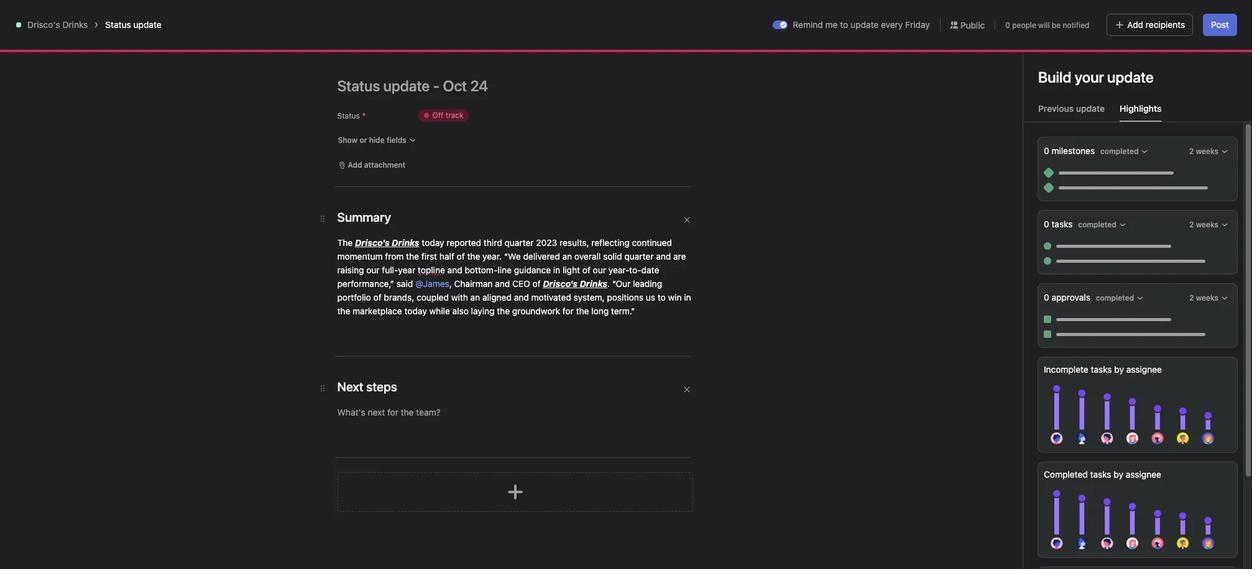 Task type: vqa. For each thing, say whether or not it's contained in the screenshot.
the bottom to
yes



Task type: locate. For each thing, give the bounding box(es) containing it.
0 left 25
[[1006, 20, 1010, 30]]

while
[[429, 306, 450, 317]]

will
[[1039, 20, 1050, 30]]

minutes up "0 tasks"
[[1047, 208, 1075, 218]]

fields
[[387, 136, 407, 145]]

0 down you joined 20 minutes ago
[[1044, 219, 1049, 229]]

guidance
[[514, 265, 551, 275]]

the drisco's drinks
[[337, 238, 420, 248]]

2 horizontal spatial drinks
[[580, 279, 608, 289]]

with
[[451, 292, 468, 303]]

list box
[[479, 5, 778, 25]]

0 horizontal spatial 20
[[1035, 208, 1045, 218]]

an inside today reported third quarter 2023 results, reflecting continued momentum from the first half of the year. "we delivered an overall solid quarter and are raising our full-year topline and bottom-line guidance in light of our year-to-date performance," said
[[562, 251, 572, 262]]

1 horizontal spatial 20
[[1067, 275, 1076, 285]]

list image
[[172, 45, 187, 60]]

our up performance,"
[[366, 265, 380, 275]]

completed for 0 milestones
[[1101, 147, 1139, 156]]

completed button down the status?
[[1098, 143, 1152, 160]]

incomplete tasks by assignee
[[1044, 364, 1162, 375]]

2 weeks for milestones
[[1190, 147, 1219, 156]]

2 2 from the top
[[1190, 220, 1194, 229]]

1 vertical spatial ago
[[1108, 275, 1122, 285]]

0 vertical spatial completed button
[[1098, 143, 1152, 160]]

0 vertical spatial quarter
[[505, 238, 534, 248]]

20 inside you joined 20 minutes ago
[[1035, 208, 1045, 218]]

ago inside project created james 20 minutes ago
[[1108, 275, 1122, 285]]

in right win
[[684, 292, 691, 303]]

,
[[449, 279, 452, 289]]

1 2 weeks from the top
[[1190, 147, 1219, 156]]

3 2 from the top
[[1190, 294, 1194, 303]]

james
[[1035, 274, 1062, 285]]

update for previous update
[[1076, 103, 1105, 114]]

assignee for incomplete tasks by assignee
[[1127, 364, 1162, 375]]

every
[[881, 19, 903, 30]]

1 vertical spatial today
[[405, 306, 427, 317]]

add for add recipients
[[1128, 19, 1144, 30]]

1 vertical spatial by
[[1114, 470, 1124, 480]]

0 vertical spatial weeks
[[1196, 147, 1219, 156]]

what's the status?
[[1020, 112, 1125, 126]]

milestones
[[1052, 146, 1095, 156]]

of down guidance
[[533, 279, 541, 289]]

completed button down joined
[[1075, 216, 1130, 234]]

weeks for tasks
[[1196, 220, 1219, 229]]

Section title text field
[[337, 379, 397, 396]]

completed tasks by assignee
[[1044, 470, 1162, 480]]

2 vertical spatial 2 weeks
[[1190, 294, 1219, 303]]

1 vertical spatial 20
[[1067, 275, 1076, 285]]

momentum
[[337, 251, 383, 262]]

1 vertical spatial assignee
[[1126, 470, 1162, 480]]

0 vertical spatial tasks
[[1052, 219, 1073, 229]]

tasks down you joined 20 minutes ago
[[1052, 219, 1073, 229]]

an down chairman
[[470, 292, 480, 303]]

hide
[[369, 136, 385, 145]]

ceo
[[512, 279, 530, 289]]

trial?
[[1118, 10, 1135, 19]]

2
[[1190, 147, 1194, 156], [1190, 220, 1194, 229], [1190, 294, 1194, 303]]

drinks up system,
[[580, 279, 608, 289]]

completed down the status?
[[1101, 147, 1139, 156]]

in
[[1097, 10, 1103, 19], [553, 265, 560, 275], [684, 292, 691, 303]]

*
[[362, 111, 366, 121]]

or
[[360, 136, 367, 145]]

None text field
[[201, 42, 292, 64]]

for
[[563, 306, 574, 317]]

1 vertical spatial to
[[658, 292, 666, 303]]

0 vertical spatial today
[[422, 238, 444, 248]]

2 weeks from the top
[[1196, 220, 1219, 229]]

0 vertical spatial drinks
[[62, 19, 88, 30]]

add for add billing info
[[1154, 10, 1168, 19]]

1 horizontal spatial minutes
[[1079, 275, 1106, 285]]

to right me
[[840, 19, 848, 30]]

add recipients button
[[1107, 14, 1194, 36]]

1 2 weeks button from the top
[[1186, 143, 1232, 160]]

brands,
[[384, 292, 414, 303]]

drinks up home link
[[62, 19, 88, 30]]

0 horizontal spatial our
[[366, 265, 380, 275]]

update inside tab list
[[1076, 103, 1105, 114]]

to right the us
[[658, 292, 666, 303]]

0 horizontal spatial minutes
[[1047, 208, 1075, 218]]

drisco's up home
[[27, 19, 60, 30]]

2 weeks button
[[1186, 143, 1232, 160], [1186, 216, 1232, 234], [1186, 290, 1232, 307]]

friday
[[906, 19, 930, 30]]

and inside . "our leading portfolio of brands, coupled with an aligned and motivated system, positions us to win in the marketplace today while also laying the groundwork for the long term."
[[514, 292, 529, 303]]

and up , on the left of the page
[[448, 265, 462, 275]]

2 vertical spatial tasks
[[1090, 470, 1112, 480]]

2 horizontal spatial add
[[1154, 10, 1168, 19]]

1 horizontal spatial add
[[1128, 19, 1144, 30]]

of up marketplace
[[373, 292, 382, 303]]

add
[[1154, 10, 1168, 19], [1128, 19, 1144, 30], [348, 160, 362, 170]]

project roles
[[340, 271, 410, 285]]

1 horizontal spatial what's
[[1070, 10, 1095, 19]]

drisco's up momentum
[[355, 238, 390, 248]]

0 vertical spatial by
[[1115, 364, 1124, 375]]

what's up notified
[[1070, 10, 1095, 19]]

completed for 0 tasks
[[1078, 220, 1117, 229]]

2 horizontal spatial in
[[1097, 10, 1103, 19]]

project created james 20 minutes ago
[[1035, 259, 1122, 285]]

2 vertical spatial 2
[[1190, 294, 1194, 303]]

0 vertical spatial minutes
[[1047, 208, 1075, 218]]

"we
[[504, 251, 521, 262]]

an inside . "our leading portfolio of brands, coupled with an aligned and motivated system, positions us to win in the marketplace today while also laying the groundwork for the long term."
[[470, 292, 480, 303]]

0 horizontal spatial what's
[[1020, 112, 1060, 126]]

1 horizontal spatial quarter
[[625, 251, 654, 262]]

calendar
[[404, 78, 441, 88]]

0 vertical spatial 2 weeks
[[1190, 147, 1219, 156]]

in left my
[[1097, 10, 1103, 19]]

3 2 weeks button from the top
[[1186, 290, 1232, 307]]

1 horizontal spatial our
[[593, 265, 606, 275]]

status left *
[[337, 111, 360, 121]]

2 horizontal spatial drisco's
[[543, 279, 578, 289]]

remove section image
[[683, 386, 691, 394]]

0 vertical spatial drisco's
[[27, 19, 60, 30]]

today inside . "our leading portfolio of brands, coupled with an aligned and motivated system, positions us to win in the marketplace today while also laying the groundwork for the long term."
[[405, 306, 427, 317]]

completed button right approvals
[[1093, 290, 1147, 307]]

1 vertical spatial completed button
[[1075, 216, 1130, 234]]

bottom-
[[465, 265, 498, 275]]

1 horizontal spatial ago
[[1108, 275, 1122, 285]]

3 weeks from the top
[[1196, 294, 1219, 303]]

leading
[[633, 279, 662, 289]]

20 for joined
[[1035, 208, 1045, 218]]

add billing info button
[[1148, 6, 1211, 24]]

0
[[1006, 20, 1010, 30], [1044, 146, 1049, 156], [1044, 219, 1049, 229], [1044, 292, 1049, 303]]

1 vertical spatial what's
[[1020, 112, 1060, 126]]

2 vertical spatial completed button
[[1093, 290, 1147, 307]]

completed right approvals
[[1096, 294, 1134, 303]]

tab list
[[1024, 102, 1252, 123]]

completed right "0 tasks"
[[1078, 220, 1117, 229]]

key resources
[[340, 509, 419, 524]]

2 vertical spatial weeks
[[1196, 294, 1219, 303]]

what's
[[1070, 10, 1095, 19], [1020, 112, 1060, 126]]

are
[[674, 251, 686, 262]]

build your update
[[1039, 68, 1154, 86]]

first
[[421, 251, 437, 262]]

off track
[[433, 111, 464, 120]]

0 vertical spatial an
[[562, 251, 572, 262]]

2 weeks button for tasks
[[1186, 216, 1232, 234]]

0 vertical spatial ago
[[1077, 208, 1090, 218]]

you joined button
[[1035, 193, 1090, 205]]

1 horizontal spatial update
[[851, 19, 879, 30]]

and down ceo
[[514, 292, 529, 303]]

and down the line
[[495, 279, 510, 289]]

status up home link
[[105, 19, 131, 30]]

1 vertical spatial minutes
[[1079, 275, 1106, 285]]

0 vertical spatial in
[[1097, 10, 1103, 19]]

minutes inside project created james 20 minutes ago
[[1079, 275, 1106, 285]]

1 vertical spatial status
[[337, 111, 360, 121]]

show or hide fields button
[[332, 132, 422, 149]]

status for status update
[[105, 19, 131, 30]]

1 2 from the top
[[1190, 147, 1194, 156]]

to
[[840, 19, 848, 30], [658, 292, 666, 303]]

minutes for you
[[1047, 208, 1075, 218]]

remove section image
[[683, 216, 691, 224]]

2 vertical spatial 2 weeks button
[[1186, 290, 1232, 307]]

tasks for incomplete
[[1091, 364, 1112, 375]]

in left light
[[553, 265, 560, 275]]

20 inside project created james 20 minutes ago
[[1067, 275, 1076, 285]]

previous update
[[1039, 103, 1105, 114]]

by right incomplete
[[1115, 364, 1124, 375]]

2 2 weeks from the top
[[1190, 220, 1219, 229]]

remind me to update every friday
[[793, 19, 930, 30]]

the down portfolio
[[337, 306, 350, 317]]

1 vertical spatial drisco's
[[355, 238, 390, 248]]

0 approvals
[[1044, 292, 1093, 303]]

add inside button
[[1154, 10, 1168, 19]]

0 horizontal spatial in
[[553, 265, 560, 275]]

Title of update text field
[[337, 72, 710, 99]]

1 weeks from the top
[[1196, 147, 1219, 156]]

2 for tasks
[[1190, 220, 1194, 229]]

by
[[1115, 364, 1124, 375], [1114, 470, 1124, 480]]

0 horizontal spatial status
[[105, 19, 131, 30]]

0 vertical spatial completed
[[1101, 147, 1139, 156]]

1 horizontal spatial an
[[562, 251, 572, 262]]

tasks right the 'completed'
[[1090, 470, 1112, 480]]

1 our from the left
[[366, 265, 380, 275]]

add inside button
[[1128, 19, 1144, 30]]

what's up 0 milestones
[[1020, 112, 1060, 126]]

25 days left
[[1016, 14, 1057, 24]]

0 vertical spatial status
[[105, 19, 131, 30]]

20 down project created
[[1067, 275, 1076, 285]]

1 vertical spatial 2 weeks button
[[1186, 216, 1232, 234]]

highlights
[[1120, 103, 1162, 114]]

0 vertical spatial 20
[[1035, 208, 1045, 218]]

calendar link
[[394, 76, 441, 90]]

in inside . "our leading portfolio of brands, coupled with an aligned and motivated system, positions us to win in the marketplace today while also laying the groundwork for the long term."
[[684, 292, 691, 303]]

add to starred image
[[316, 48, 326, 58]]

minutes
[[1047, 208, 1075, 218], [1079, 275, 1106, 285]]

1 vertical spatial an
[[470, 292, 480, 303]]

term."
[[611, 306, 635, 317]]

0 horizontal spatial an
[[470, 292, 480, 303]]

by for incomplete
[[1115, 364, 1124, 375]]

ja
[[1039, 226, 1047, 236]]

people
[[1013, 20, 1036, 30]]

0 horizontal spatial quarter
[[505, 238, 534, 248]]

2 vertical spatial drinks
[[580, 279, 608, 289]]

of right 'half'
[[457, 251, 465, 262]]

2 horizontal spatial update
[[1076, 103, 1105, 114]]

the up year
[[406, 251, 419, 262]]

2 vertical spatial in
[[684, 292, 691, 303]]

minutes down project created
[[1079, 275, 1106, 285]]

ago for you
[[1077, 208, 1090, 218]]

the
[[406, 251, 419, 262], [467, 251, 480, 262], [337, 306, 350, 317], [497, 306, 510, 317], [576, 306, 589, 317]]

year-
[[609, 265, 629, 275]]

1 vertical spatial 2
[[1190, 220, 1194, 229]]

add inside dropdown button
[[348, 160, 362, 170]]

our
[[366, 265, 380, 275], [593, 265, 606, 275]]

2 2 weeks button from the top
[[1186, 216, 1232, 234]]

0 down james link
[[1044, 292, 1049, 303]]

of inside . "our leading portfolio of brands, coupled with an aligned and motivated system, positions us to win in the marketplace today while also laying the groundwork for the long term."
[[373, 292, 382, 303]]

minutes inside you joined 20 minutes ago
[[1047, 208, 1075, 218]]

1 vertical spatial 2 weeks
[[1190, 220, 1219, 229]]

to inside . "our leading portfolio of brands, coupled with an aligned and motivated system, positions us to win in the marketplace today while also laying the groundwork for the long term."
[[658, 292, 666, 303]]

0 horizontal spatial add
[[348, 160, 362, 170]]

0 left milestones
[[1044, 146, 1049, 156]]

what's for what's in my trial?
[[1070, 10, 1095, 19]]

1 horizontal spatial to
[[840, 19, 848, 30]]

quarter up "we
[[505, 238, 534, 248]]

quarter up to-
[[625, 251, 654, 262]]

. "our leading portfolio of brands, coupled with an aligned and motivated system, positions us to win in the marketplace today while also laying the groundwork for the long term."
[[337, 279, 694, 317]]

1 vertical spatial tasks
[[1091, 364, 1112, 375]]

status
[[105, 19, 131, 30], [337, 111, 360, 121]]

reported
[[447, 238, 481, 248]]

0 vertical spatial 2
[[1190, 147, 1194, 156]]

today up first
[[422, 238, 444, 248]]

results,
[[560, 238, 589, 248]]

completed button
[[1098, 143, 1152, 160], [1075, 216, 1130, 234], [1093, 290, 1147, 307]]

0 horizontal spatial update
[[133, 19, 161, 30]]

0 vertical spatial what's
[[1070, 10, 1095, 19]]

3 2 weeks from the top
[[1190, 294, 1219, 303]]

my
[[1105, 10, 1116, 19]]

ago inside you joined 20 minutes ago
[[1077, 208, 1090, 218]]

0 vertical spatial assignee
[[1127, 364, 1162, 375]]

off
[[433, 111, 444, 120]]

tasks right incomplete
[[1091, 364, 1112, 375]]

assignee
[[1127, 364, 1162, 375], [1126, 470, 1162, 480]]

the right for
[[576, 306, 589, 317]]

1 vertical spatial weeks
[[1196, 220, 1219, 229]]

today down brands,
[[405, 306, 427, 317]]

0 vertical spatial 2 weeks button
[[1186, 143, 1232, 160]]

20 down you
[[1035, 208, 1045, 218]]

0 horizontal spatial ago
[[1077, 208, 1090, 218]]

1 horizontal spatial in
[[684, 292, 691, 303]]

20 for james
[[1067, 275, 1076, 285]]

0 horizontal spatial drisco's
[[27, 19, 60, 30]]

ago
[[1077, 208, 1090, 218], [1108, 275, 1122, 285]]

0 horizontal spatial to
[[658, 292, 666, 303]]

drinks up from
[[392, 238, 420, 248]]

laying
[[471, 306, 495, 317]]

you joined 20 minutes ago
[[1035, 193, 1090, 218]]

1 vertical spatial in
[[553, 265, 560, 275]]

an up light
[[562, 251, 572, 262]]

1 horizontal spatial drisco's
[[355, 238, 390, 248]]

what's inside button
[[1070, 10, 1095, 19]]

1 horizontal spatial status
[[337, 111, 360, 121]]

our down overall
[[593, 265, 606, 275]]

what's in my trial?
[[1070, 10, 1135, 19]]

completed button for 0 tasks
[[1075, 216, 1130, 234]]

and
[[656, 251, 671, 262], [448, 265, 462, 275], [495, 279, 510, 289], [514, 292, 529, 303]]

solid
[[603, 251, 622, 262]]

by right the 'completed'
[[1114, 470, 1124, 480]]

2 vertical spatial completed
[[1096, 294, 1134, 303]]

system,
[[574, 292, 605, 303]]

1 horizontal spatial drinks
[[392, 238, 420, 248]]

0 vertical spatial to
[[840, 19, 848, 30]]

drisco's
[[27, 19, 60, 30], [355, 238, 390, 248], [543, 279, 578, 289]]

1 vertical spatial completed
[[1078, 220, 1117, 229]]

left
[[1046, 14, 1057, 24]]

drisco's up motivated
[[543, 279, 578, 289]]



Task type: describe. For each thing, give the bounding box(es) containing it.
in inside button
[[1097, 10, 1103, 19]]

hide sidebar image
[[16, 10, 26, 20]]

weeks for approvals
[[1196, 294, 1219, 303]]

off track button
[[409, 104, 477, 127]]

your update
[[1075, 68, 1154, 86]]

0 for 0 approvals
[[1044, 292, 1049, 303]]

.
[[608, 279, 610, 289]]

aligned
[[483, 292, 512, 303]]

and left are
[[656, 251, 671, 262]]

previous
[[1039, 103, 1074, 114]]

remind me to update every friday switch
[[773, 21, 788, 29]]

info
[[1193, 10, 1206, 19]]

2 weeks for tasks
[[1190, 220, 1219, 229]]

light
[[563, 265, 580, 275]]

positions
[[607, 292, 644, 303]]

the status?
[[1063, 112, 1125, 126]]

workflow link
[[455, 76, 504, 90]]

completed button for 0 milestones
[[1098, 143, 1152, 160]]

performance,"
[[337, 279, 394, 289]]

manage project members image
[[1070, 54, 1085, 69]]

overall
[[575, 251, 601, 262]]

billing
[[1170, 10, 1191, 19]]

half
[[440, 251, 455, 262]]

minutes for project created
[[1079, 275, 1106, 285]]

2 our from the left
[[593, 265, 606, 275]]

1 vertical spatial quarter
[[625, 251, 654, 262]]

incomplete
[[1044, 364, 1089, 375]]

the up bottom-
[[467, 251, 480, 262]]

motivated
[[531, 292, 571, 303]]

continued
[[632, 238, 672, 248]]

add billing info
[[1154, 10, 1206, 19]]

2 weeks for approvals
[[1190, 294, 1219, 303]]

@james link
[[415, 279, 449, 289]]

from
[[385, 251, 404, 262]]

third
[[484, 238, 502, 248]]

to-
[[629, 265, 642, 275]]

of down overall
[[583, 265, 591, 275]]

completed for 0 approvals
[[1096, 294, 1134, 303]]

you
[[1035, 193, 1053, 205]]

update for status update
[[133, 19, 161, 30]]

2 weeks button for approvals
[[1186, 290, 1232, 307]]

long
[[592, 306, 609, 317]]

add report section image
[[505, 483, 525, 502]]

2 weeks button for milestones
[[1186, 143, 1232, 160]]

show
[[338, 136, 358, 145]]

full-
[[382, 265, 398, 275]]

portfolio
[[337, 292, 371, 303]]

weeks for milestones
[[1196, 147, 1219, 156]]

add for add attachment
[[348, 160, 362, 170]]

the down aligned
[[497, 306, 510, 317]]

also
[[452, 306, 469, 317]]

year
[[398, 265, 416, 275]]

marketplace
[[353, 306, 402, 317]]

timeline link
[[334, 76, 379, 90]]

status for status *
[[337, 111, 360, 121]]

completed button for 0 approvals
[[1093, 290, 1147, 307]]

me
[[826, 19, 838, 30]]

0 for 0 people will be notified
[[1006, 20, 1010, 30]]

tab list containing previous update
[[1024, 102, 1252, 123]]

add attachment button
[[332, 157, 411, 174]]

tasks for 0
[[1052, 219, 1073, 229]]

days
[[1027, 14, 1043, 24]]

line
[[498, 265, 512, 275]]

Project description title text field
[[332, 123, 449, 149]]

status update
[[105, 19, 161, 30]]

coupled
[[417, 292, 449, 303]]

groundwork
[[512, 306, 560, 317]]

said
[[397, 279, 413, 289]]

be
[[1052, 20, 1061, 30]]

us
[[646, 292, 655, 303]]

what's in my trial? button
[[1065, 6, 1140, 24]]

today inside today reported third quarter 2023 results, reflecting continued momentum from the first half of the year. "we delivered an overall solid quarter and are raising our full-year topline and bottom-line guidance in light of our year-to-date performance," said
[[422, 238, 444, 248]]

build
[[1039, 68, 1072, 86]]

win
[[668, 292, 682, 303]]

0 horizontal spatial drinks
[[62, 19, 88, 30]]

assignee for completed tasks by assignee
[[1126, 470, 1162, 480]]

attachment
[[364, 160, 406, 170]]

what's for what's the status?
[[1020, 112, 1060, 126]]

in inside today reported third quarter 2023 results, reflecting continued momentum from the first half of the year. "we delivered an overall solid quarter and are raising our full-year topline and bottom-line guidance in light of our year-to-date performance," said
[[553, 265, 560, 275]]

chairman
[[454, 279, 493, 289]]

25
[[1016, 14, 1025, 24]]

2023
[[536, 238, 557, 248]]

reflecting
[[592, 238, 630, 248]]

ago for project created
[[1108, 275, 1122, 285]]

2 for milestones
[[1190, 147, 1194, 156]]

year.
[[483, 251, 502, 262]]

add recipients
[[1128, 19, 1185, 30]]

public
[[961, 20, 985, 30]]

post
[[1212, 19, 1229, 30]]

james link
[[1035, 274, 1062, 285]]

home
[[32, 42, 56, 53]]

the
[[337, 238, 353, 248]]

tasks for completed
[[1090, 470, 1112, 480]]

2 for approvals
[[1190, 294, 1194, 303]]

by for completed
[[1114, 470, 1124, 480]]

connected goals
[[340, 358, 434, 372]]

@james , chairman and ceo of drisco's drinks
[[415, 279, 608, 289]]

show or hide fields
[[338, 136, 407, 145]]

0 milestones
[[1044, 146, 1098, 156]]

today reported third quarter 2023 results, reflecting continued momentum from the first half of the year. "we delivered an overall solid quarter and are raising our full-year topline and bottom-line guidance in light of our year-to-date performance," said
[[337, 238, 689, 289]]

1 vertical spatial drinks
[[392, 238, 420, 248]]

0 for 0 tasks
[[1044, 219, 1049, 229]]

Section title text field
[[337, 209, 391, 226]]

0 for 0 milestones
[[1044, 146, 1049, 156]]

"our
[[612, 279, 631, 289]]

workflow
[[465, 78, 504, 88]]

drisco's drinks
[[27, 19, 88, 30]]

delivered
[[523, 251, 560, 262]]

approvals
[[1052, 292, 1091, 303]]

0 tasks
[[1044, 219, 1075, 229]]

2 vertical spatial drisco's
[[543, 279, 578, 289]]

timeline
[[344, 78, 379, 88]]

home link
[[7, 38, 142, 58]]



